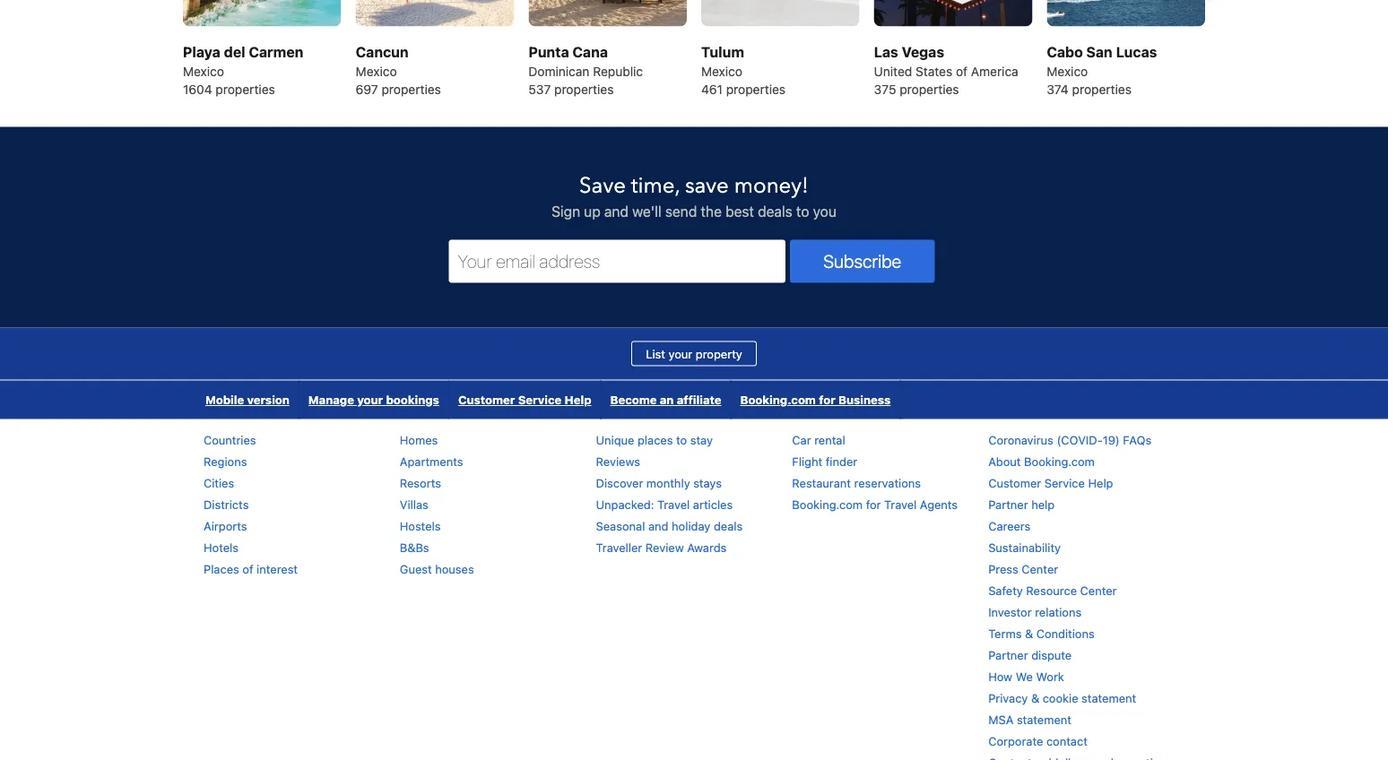 Task type: locate. For each thing, give the bounding box(es) containing it.
0 horizontal spatial of
[[242, 562, 253, 576]]

mobile version
[[205, 393, 290, 407]]

for inside the booking.com for business link
[[819, 393, 836, 407]]

mexico down cabo
[[1047, 64, 1088, 79]]

0 vertical spatial your
[[669, 347, 693, 361]]

mexico up 697
[[356, 64, 397, 79]]

2 vertical spatial booking.com
[[792, 498, 863, 511]]

3 properties from the left
[[554, 82, 614, 96]]

0 vertical spatial help
[[565, 393, 592, 407]]

0 horizontal spatial statement
[[1017, 713, 1072, 727]]

mexico down tulum
[[701, 64, 743, 79]]

1 horizontal spatial center
[[1081, 584, 1117, 597]]

an
[[660, 393, 674, 407]]

and inside unique places to stay reviews discover monthly stays unpacked: travel articles seasonal and holiday deals traveller review awards
[[648, 519, 669, 533]]

resource
[[1026, 584, 1077, 597]]

0 vertical spatial deals
[[758, 203, 793, 220]]

coronavirus
[[989, 433, 1054, 447]]

republic
[[593, 64, 643, 79]]

how
[[989, 670, 1013, 684]]

navigation containing mobile version
[[196, 381, 901, 419]]

1 vertical spatial statement
[[1017, 713, 1072, 727]]

1 vertical spatial and
[[648, 519, 669, 533]]

461
[[701, 82, 723, 96]]

4 properties from the left
[[726, 82, 786, 96]]

mexico inside cabo san lucas mexico 374 properties
[[1047, 64, 1088, 79]]

booking.com up car
[[740, 393, 816, 407]]

properties right 697
[[382, 82, 441, 96]]

villas link
[[400, 498, 429, 511]]

1 horizontal spatial travel
[[884, 498, 917, 511]]

deals
[[758, 203, 793, 220], [714, 519, 743, 533]]

discover monthly stays link
[[596, 476, 722, 490]]

cookie
[[1043, 692, 1079, 705]]

statement up corporate contact link
[[1017, 713, 1072, 727]]

mexico
[[183, 64, 224, 79], [356, 64, 397, 79], [701, 64, 743, 79], [1047, 64, 1088, 79]]

0 horizontal spatial your
[[357, 393, 383, 407]]

1 vertical spatial customer
[[989, 476, 1042, 490]]

hostels
[[400, 519, 441, 533]]

0 horizontal spatial deals
[[714, 519, 743, 533]]

your inside "link"
[[357, 393, 383, 407]]

0 vertical spatial to
[[796, 203, 809, 220]]

apartments
[[400, 455, 463, 468]]

careers link
[[989, 519, 1031, 533]]

& up 'msa statement' link
[[1031, 692, 1040, 705]]

1 horizontal spatial customer service help link
[[989, 476, 1114, 490]]

0 horizontal spatial service
[[518, 393, 562, 407]]

monthly
[[647, 476, 690, 490]]

unique places to stay reviews discover monthly stays unpacked: travel articles seasonal and holiday deals traveller review awards
[[596, 433, 743, 554]]

and up traveller review awards link
[[648, 519, 669, 533]]

properties down san
[[1072, 82, 1132, 96]]

customer service help link
[[449, 381, 601, 419], [989, 476, 1114, 490]]

deals inside save time, save money! sign up and we'll send the best deals to you
[[758, 203, 793, 220]]

of inside 'countries regions cities districts airports hotels places of interest'
[[242, 562, 253, 576]]

reviews link
[[596, 455, 640, 468]]

1 vertical spatial booking.com
[[1024, 455, 1095, 468]]

car rental flight finder restaurant reservations booking.com for travel agents
[[792, 433, 958, 511]]

0 horizontal spatial for
[[819, 393, 836, 407]]

1 partner from the top
[[989, 498, 1028, 511]]

1 horizontal spatial and
[[648, 519, 669, 533]]

hostels link
[[400, 519, 441, 533]]

partner up careers
[[989, 498, 1028, 511]]

cana
[[573, 43, 608, 60]]

properties down del
[[216, 82, 275, 96]]

1 vertical spatial service
[[1045, 476, 1085, 490]]

tulum
[[701, 43, 744, 60]]

customer up partner help link
[[989, 476, 1042, 490]]

1 horizontal spatial help
[[1088, 476, 1114, 490]]

customer service help link for become an affiliate
[[449, 381, 601, 419]]

booking.com for travel agents link
[[792, 498, 958, 511]]

1 vertical spatial for
[[866, 498, 881, 511]]

1 vertical spatial center
[[1081, 584, 1117, 597]]

customer right 'bookings'
[[458, 393, 515, 407]]

1 vertical spatial partner
[[989, 649, 1028, 662]]

booking.com down restaurant
[[792, 498, 863, 511]]

1 vertical spatial customer service help link
[[989, 476, 1114, 490]]

corporate
[[989, 735, 1044, 748]]

1 horizontal spatial deals
[[758, 203, 793, 220]]

airports
[[204, 519, 247, 533]]

of right "states"
[[956, 64, 968, 79]]

navigation
[[196, 381, 901, 419]]

help left become
[[565, 393, 592, 407]]

374
[[1047, 82, 1069, 96]]

resorts link
[[400, 476, 441, 490]]

your right list at the top of the page
[[669, 347, 693, 361]]

and right up
[[604, 203, 629, 220]]

unique places to stay link
[[596, 433, 713, 447]]

0 horizontal spatial travel
[[658, 498, 690, 511]]

0 horizontal spatial customer service help link
[[449, 381, 601, 419]]

to inside unique places to stay reviews discover monthly stays unpacked: travel articles seasonal and holiday deals traveller review awards
[[676, 433, 687, 447]]

to left stay
[[676, 433, 687, 447]]

about
[[989, 455, 1021, 468]]

homes
[[400, 433, 438, 447]]

holiday
[[672, 519, 711, 533]]

deals down articles
[[714, 519, 743, 533]]

1 horizontal spatial of
[[956, 64, 968, 79]]

houses
[[435, 562, 474, 576]]

0 vertical spatial for
[[819, 393, 836, 407]]

to
[[796, 203, 809, 220], [676, 433, 687, 447]]

for left business
[[819, 393, 836, 407]]

deals down money!
[[758, 203, 793, 220]]

safety
[[989, 584, 1023, 597]]

guest
[[400, 562, 432, 576]]

for inside car rental flight finder restaurant reservations booking.com for travel agents
[[866, 498, 881, 511]]

center up relations
[[1081, 584, 1117, 597]]

properties down "states"
[[900, 82, 959, 96]]

0 vertical spatial customer service help link
[[449, 381, 601, 419]]

apartments link
[[400, 455, 463, 468]]

0 vertical spatial booking.com
[[740, 393, 816, 407]]

booking.com for business link
[[731, 381, 900, 419]]

2 properties from the left
[[382, 82, 441, 96]]

regions link
[[204, 455, 247, 468]]

1 horizontal spatial service
[[1045, 476, 1085, 490]]

subscribe button
[[790, 240, 935, 283]]

4 mexico from the left
[[1047, 64, 1088, 79]]

help inside coronavirus (covid-19) faqs about booking.com customer service help partner help careers sustainability press center safety resource center investor relations terms & conditions partner dispute how we work privacy & cookie statement msa statement corporate contact
[[1088, 476, 1114, 490]]

places
[[204, 562, 239, 576]]

537
[[529, 82, 551, 96]]

restaurant reservations link
[[792, 476, 921, 490]]

properties down dominican
[[554, 82, 614, 96]]

1 vertical spatial to
[[676, 433, 687, 447]]

6 properties from the left
[[1072, 82, 1132, 96]]

save
[[579, 171, 626, 201]]

0 horizontal spatial and
[[604, 203, 629, 220]]

your for list
[[669, 347, 693, 361]]

2 travel from the left
[[884, 498, 917, 511]]

0 vertical spatial customer
[[458, 393, 515, 407]]

properties right 461
[[726, 82, 786, 96]]

booking.com inside coronavirus (covid-19) faqs about booking.com customer service help partner help careers sustainability press center safety resource center investor relations terms & conditions partner dispute how we work privacy & cookie statement msa statement corporate contact
[[1024, 455, 1095, 468]]

we
[[1016, 670, 1033, 684]]

center up the resource
[[1022, 562, 1059, 576]]

1 mexico from the left
[[183, 64, 224, 79]]

travel up 'seasonal and holiday deals' link
[[658, 498, 690, 511]]

coronavirus (covid-19) faqs link
[[989, 433, 1152, 447]]

1 vertical spatial your
[[357, 393, 383, 407]]

travel down the reservations
[[884, 498, 917, 511]]

5 properties from the left
[[900, 82, 959, 96]]

0 vertical spatial partner
[[989, 498, 1028, 511]]

1 horizontal spatial to
[[796, 203, 809, 220]]

stay
[[690, 433, 713, 447]]

3 mexico from the left
[[701, 64, 743, 79]]

coronavirus (covid-19) faqs about booking.com customer service help partner help careers sustainability press center safety resource center investor relations terms & conditions partner dispute how we work privacy & cookie statement msa statement corporate contact
[[989, 433, 1152, 748]]

to left you
[[796, 203, 809, 220]]

0 horizontal spatial to
[[676, 433, 687, 447]]

travel inside car rental flight finder restaurant reservations booking.com for travel agents
[[884, 498, 917, 511]]

1604
[[183, 82, 212, 96]]

places of interest link
[[204, 562, 298, 576]]

business
[[839, 393, 891, 407]]

playa
[[183, 43, 221, 60]]

0 vertical spatial service
[[518, 393, 562, 407]]

for down the reservations
[[866, 498, 881, 511]]

statement right the cookie
[[1082, 692, 1137, 705]]

1 vertical spatial help
[[1088, 476, 1114, 490]]

1 properties from the left
[[216, 82, 275, 96]]

0 horizontal spatial center
[[1022, 562, 1059, 576]]

1 horizontal spatial customer
[[989, 476, 1042, 490]]

of right "places"
[[242, 562, 253, 576]]

1 horizontal spatial your
[[669, 347, 693, 361]]

1 vertical spatial of
[[242, 562, 253, 576]]

0 vertical spatial and
[[604, 203, 629, 220]]

privacy & cookie statement link
[[989, 692, 1137, 705]]

1 horizontal spatial for
[[866, 498, 881, 511]]

mexico up '1604'
[[183, 64, 224, 79]]

2 mexico from the left
[[356, 64, 397, 79]]

booking.com
[[740, 393, 816, 407], [1024, 455, 1095, 468], [792, 498, 863, 511]]

you
[[813, 203, 837, 220]]

your
[[669, 347, 693, 361], [357, 393, 383, 407]]

countries
[[204, 433, 256, 447]]

sustainability
[[989, 541, 1061, 554]]

to inside save time, save money! sign up and we'll send the best deals to you
[[796, 203, 809, 220]]

1 vertical spatial &
[[1031, 692, 1040, 705]]

resorts
[[400, 476, 441, 490]]

(covid-
[[1057, 433, 1103, 447]]

version
[[247, 393, 290, 407]]

partner down terms
[[989, 649, 1028, 662]]

0 vertical spatial of
[[956, 64, 968, 79]]

2 partner from the top
[[989, 649, 1028, 662]]

booking.com down coronavirus (covid-19) faqs link
[[1024, 455, 1095, 468]]

0 vertical spatial statement
[[1082, 692, 1137, 705]]

msa statement link
[[989, 713, 1072, 727]]

1 vertical spatial deals
[[714, 519, 743, 533]]

1 travel from the left
[[658, 498, 690, 511]]

& up partner dispute link
[[1025, 627, 1033, 640]]

your right manage
[[357, 393, 383, 407]]

del
[[224, 43, 245, 60]]

cities
[[204, 476, 234, 490]]

customer service help
[[458, 393, 592, 407]]

help down 19)
[[1088, 476, 1114, 490]]

restaurant
[[792, 476, 851, 490]]

property
[[696, 347, 743, 361]]

0 vertical spatial &
[[1025, 627, 1033, 640]]

service inside navigation
[[518, 393, 562, 407]]



Task type: describe. For each thing, give the bounding box(es) containing it.
list your property link
[[632, 341, 757, 366]]

las
[[874, 43, 899, 60]]

san
[[1087, 43, 1113, 60]]

list
[[646, 347, 665, 361]]

properties inside punta cana dominican republic 537 properties
[[554, 82, 614, 96]]

states
[[916, 64, 953, 79]]

interest
[[257, 562, 298, 576]]

sustainability link
[[989, 541, 1061, 554]]

las vegas united states of america 375 properties
[[874, 43, 1019, 96]]

investor
[[989, 605, 1032, 619]]

press
[[989, 562, 1019, 576]]

properties inside cancun mexico 697 properties
[[382, 82, 441, 96]]

airports link
[[204, 519, 247, 533]]

we'll
[[633, 203, 662, 220]]

districts link
[[204, 498, 249, 511]]

cabo san lucas mexico 374 properties
[[1047, 43, 1157, 96]]

awards
[[687, 541, 727, 554]]

mexico inside playa del carmen mexico 1604 properties
[[183, 64, 224, 79]]

manage
[[308, 393, 354, 407]]

navigation inside the save time, save money! footer
[[196, 381, 901, 419]]

subscribe
[[824, 251, 902, 272]]

partner help link
[[989, 498, 1055, 511]]

dispute
[[1032, 649, 1072, 662]]

the
[[701, 203, 722, 220]]

tulum mexico 461 properties
[[701, 43, 786, 96]]

properties inside playa del carmen mexico 1604 properties
[[216, 82, 275, 96]]

reservations
[[854, 476, 921, 490]]

careers
[[989, 519, 1031, 533]]

car rental link
[[792, 433, 846, 447]]

relations
[[1035, 605, 1082, 619]]

hotels
[[204, 541, 239, 554]]

msa
[[989, 713, 1014, 727]]

of inside las vegas united states of america 375 properties
[[956, 64, 968, 79]]

partner dispute link
[[989, 649, 1072, 662]]

deals inside unique places to stay reviews discover monthly stays unpacked: travel articles seasonal and holiday deals traveller review awards
[[714, 519, 743, 533]]

places
[[638, 433, 673, 447]]

0 vertical spatial center
[[1022, 562, 1059, 576]]

and inside save time, save money! sign up and we'll send the best deals to you
[[604, 203, 629, 220]]

countries regions cities districts airports hotels places of interest
[[204, 433, 298, 576]]

terms & conditions link
[[989, 627, 1095, 640]]

rental
[[815, 433, 846, 447]]

seasonal
[[596, 519, 645, 533]]

travel inside unique places to stay reviews discover monthly stays unpacked: travel articles seasonal and holiday deals traveller review awards
[[658, 498, 690, 511]]

dominican
[[529, 64, 590, 79]]

flight
[[792, 455, 823, 468]]

agents
[[920, 498, 958, 511]]

0 horizontal spatial help
[[565, 393, 592, 407]]

mobile version link
[[196, 381, 299, 419]]

cancun mexico 697 properties
[[356, 43, 441, 96]]

mexico inside cancun mexico 697 properties
[[356, 64, 397, 79]]

send
[[665, 203, 697, 220]]

properties inside las vegas united states of america 375 properties
[[900, 82, 959, 96]]

work
[[1036, 670, 1065, 684]]

homes link
[[400, 433, 438, 447]]

articles
[[693, 498, 733, 511]]

service inside coronavirus (covid-19) faqs about booking.com customer service help partner help careers sustainability press center safety resource center investor relations terms & conditions partner dispute how we work privacy & cookie statement msa statement corporate contact
[[1045, 476, 1085, 490]]

become
[[610, 393, 657, 407]]

how we work link
[[989, 670, 1065, 684]]

properties inside "tulum mexico 461 properties"
[[726, 82, 786, 96]]

cities link
[[204, 476, 234, 490]]

contact
[[1047, 735, 1088, 748]]

sign
[[552, 203, 580, 220]]

united
[[874, 64, 912, 79]]

mexico inside "tulum mexico 461 properties"
[[701, 64, 743, 79]]

save
[[685, 171, 729, 201]]

1 horizontal spatial statement
[[1082, 692, 1137, 705]]

faqs
[[1123, 433, 1152, 447]]

finder
[[826, 455, 858, 468]]

unpacked: travel articles link
[[596, 498, 733, 511]]

properties inside cabo san lucas mexico 374 properties
[[1072, 82, 1132, 96]]

your for manage
[[357, 393, 383, 407]]

punta cana dominican republic 537 properties
[[529, 43, 643, 96]]

become an affiliate link
[[601, 381, 731, 419]]

review
[[646, 541, 684, 554]]

manage your bookings
[[308, 393, 439, 407]]

b&bs link
[[400, 541, 429, 554]]

list your property
[[646, 347, 743, 361]]

save time, save money! sign up and we'll send the best deals to you
[[552, 171, 837, 220]]

697
[[356, 82, 378, 96]]

countries link
[[204, 433, 256, 447]]

become an affiliate
[[610, 393, 722, 407]]

save time, save money! footer
[[0, 127, 1389, 761]]

cancun
[[356, 43, 409, 60]]

punta
[[529, 43, 569, 60]]

customer inside coronavirus (covid-19) faqs about booking.com customer service help partner help careers sustainability press center safety resource center investor relations terms & conditions partner dispute how we work privacy & cookie statement msa statement corporate contact
[[989, 476, 1042, 490]]

playa del carmen mexico 1604 properties
[[183, 43, 303, 96]]

discover
[[596, 476, 643, 490]]

Your email address email field
[[449, 240, 786, 283]]

up
[[584, 203, 601, 220]]

booking.com inside car rental flight finder restaurant reservations booking.com for travel agents
[[792, 498, 863, 511]]

customer service help link for partner help
[[989, 476, 1114, 490]]

about booking.com link
[[989, 455, 1095, 468]]

unpacked:
[[596, 498, 654, 511]]

america
[[971, 64, 1019, 79]]

vegas
[[902, 43, 945, 60]]

b&bs
[[400, 541, 429, 554]]

0 horizontal spatial customer
[[458, 393, 515, 407]]

time,
[[631, 171, 680, 201]]

conditions
[[1037, 627, 1095, 640]]

traveller review awards link
[[596, 541, 727, 554]]



Task type: vqa. For each thing, say whether or not it's contained in the screenshot.


